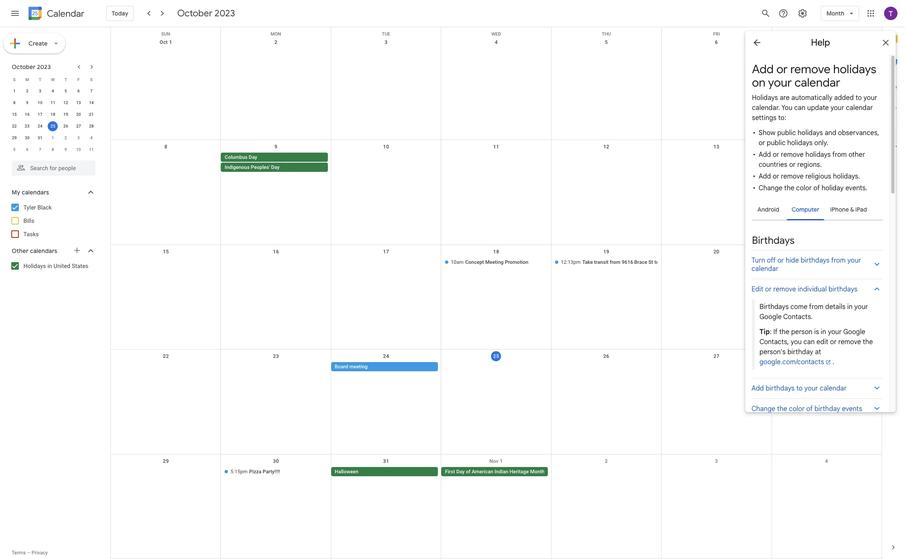 Task type: describe. For each thing, give the bounding box(es) containing it.
indigenous peoples' day button
[[221, 163, 328, 172]]

0 vertical spatial october
[[177, 8, 213, 19]]

1 s from the left
[[13, 77, 16, 82]]

31 element
[[35, 133, 45, 143]]

10 for sun
[[384, 144, 389, 150]]

20 inside row group
[[76, 112, 81, 117]]

tyler
[[23, 204, 36, 211]]

american
[[472, 469, 494, 475]]

17 inside october 2023 grid
[[38, 112, 42, 117]]

0 horizontal spatial october 2023
[[12, 63, 51, 71]]

main drawer image
[[10, 8, 20, 18]]

st
[[649, 259, 654, 265]]

10am concept meeting promotion
[[451, 259, 529, 265]]

29 for 1
[[12, 136, 17, 140]]

party!!!!
[[263, 469, 280, 475]]

november 11 element
[[86, 145, 97, 155]]

30 element
[[22, 133, 32, 143]]

november 6 element
[[22, 145, 32, 155]]

mon
[[271, 31, 281, 37]]

1 vertical spatial 22
[[163, 354, 169, 360]]

halloween
[[335, 469, 359, 475]]

in
[[48, 263, 52, 270]]

31 for 1
[[38, 136, 42, 140]]

2 vertical spatial 5
[[13, 147, 16, 152]]

cell containing columbus day
[[221, 153, 331, 173]]

29 for nov 1
[[163, 459, 169, 465]]

9616
[[622, 259, 634, 265]]

1 horizontal spatial 26
[[604, 354, 610, 360]]

other calendars
[[12, 247, 57, 255]]

henry
[[661, 259, 674, 265]]

1 vertical spatial 20
[[714, 249, 720, 255]]

oct 1
[[160, 39, 172, 45]]

1 inside november 1 element
[[52, 136, 54, 140]]

0 vertical spatial october 2023
[[177, 8, 235, 19]]

12 element
[[61, 98, 71, 108]]

25 cell
[[47, 121, 59, 132]]

31 for nov 1
[[384, 459, 389, 465]]

meeting
[[486, 259, 504, 265]]

fri
[[714, 31, 721, 37]]

1 horizontal spatial 24
[[384, 354, 389, 360]]

first day of american indian heritage month button
[[442, 467, 549, 477]]

privacy
[[32, 551, 48, 556]]

10am
[[451, 259, 464, 265]]

tyler black
[[23, 204, 52, 211]]

f
[[77, 77, 80, 82]]

bills
[[23, 218, 34, 224]]

28 inside october 2023 grid
[[89, 124, 94, 129]]

1 vertical spatial 2023
[[37, 63, 51, 71]]

add other calendars image
[[73, 247, 81, 255]]

take
[[583, 259, 593, 265]]

other calendars button
[[2, 244, 104, 258]]

of
[[466, 469, 471, 475]]

month button
[[822, 3, 860, 23]]

2 vertical spatial 6
[[26, 147, 28, 152]]

14 element
[[86, 98, 97, 108]]

wed
[[492, 31, 502, 37]]

23 element
[[22, 121, 32, 131]]

hospital
[[687, 259, 706, 265]]

my calendars
[[12, 189, 49, 196]]

8 inside row
[[52, 147, 54, 152]]

5:15pm
[[231, 469, 248, 475]]

terms – privacy
[[12, 551, 48, 556]]

row containing 1
[[8, 85, 98, 97]]

to
[[655, 259, 660, 265]]

7 for oct 1
[[826, 39, 829, 45]]

tue
[[382, 31, 391, 37]]

5 for 1
[[65, 89, 67, 93]]

day for first
[[457, 469, 465, 475]]

18 inside 18 element
[[51, 112, 55, 117]]

grid containing oct 1
[[111, 27, 883, 560]]

6 for 1
[[77, 89, 80, 93]]

black
[[37, 204, 52, 211]]

nov
[[490, 459, 499, 465]]

1 horizontal spatial day
[[271, 165, 280, 171]]

terms
[[12, 551, 26, 556]]

12:13pm take transit from 9616 brace st to henry ford hospital
[[561, 259, 706, 265]]

pizza
[[249, 469, 262, 475]]

19 element
[[61, 110, 71, 120]]

states
[[72, 263, 88, 270]]

november 5 element
[[9, 145, 19, 155]]

halloween button
[[331, 467, 438, 477]]

0 vertical spatial 2023
[[215, 8, 235, 19]]

21 inside october 2023 grid
[[89, 112, 94, 117]]

from
[[610, 259, 621, 265]]

9 for october 2023
[[26, 100, 28, 105]]

brace
[[635, 259, 648, 265]]

16 inside october 2023 grid
[[25, 112, 30, 117]]

1 vertical spatial 15
[[163, 249, 169, 255]]

my
[[12, 189, 20, 196]]

20 element
[[74, 110, 84, 120]]

columbus day button
[[221, 153, 328, 162]]

10 inside row
[[76, 147, 81, 152]]

1 horizontal spatial 16
[[273, 249, 279, 255]]

15 inside october 2023 grid
[[12, 112, 17, 117]]

27 inside "27" element
[[76, 124, 81, 129]]

row containing sun
[[111, 27, 883, 37]]

indian
[[495, 469, 509, 475]]

14 for sun
[[824, 144, 830, 150]]

13 for sun
[[714, 144, 720, 150]]

oct
[[160, 39, 168, 45]]

24 inside october 2023 grid
[[38, 124, 42, 129]]

2 s from the left
[[90, 77, 93, 82]]

transit
[[595, 259, 609, 265]]

meeting
[[350, 364, 368, 370]]

create button
[[3, 33, 65, 54]]

9 for sun
[[275, 144, 278, 150]]

november 8 element
[[48, 145, 58, 155]]

10 element
[[35, 98, 45, 108]]

13 element
[[74, 98, 84, 108]]

6 for oct 1
[[716, 39, 719, 45]]

november 1 element
[[48, 133, 58, 143]]

19 inside row group
[[63, 112, 68, 117]]

columbus
[[225, 155, 248, 161]]

1 up 15 element
[[13, 89, 16, 93]]

november 4 element
[[86, 133, 97, 143]]

other
[[12, 247, 29, 255]]

1 vertical spatial 17
[[384, 249, 389, 255]]



Task type: vqa. For each thing, say whether or not it's contained in the screenshot.
8
yes



Task type: locate. For each thing, give the bounding box(es) containing it.
2023
[[215, 8, 235, 19], [37, 63, 51, 71]]

columbus day indigenous peoples' day
[[225, 155, 280, 171]]

november 7 element
[[35, 145, 45, 155]]

s left m
[[13, 77, 16, 82]]

1 horizontal spatial 14
[[824, 144, 830, 150]]

0 vertical spatial 16
[[25, 112, 30, 117]]

18 element
[[48, 110, 58, 120]]

holidays
[[23, 263, 46, 270]]

2 horizontal spatial 10
[[384, 144, 389, 150]]

7 for 1
[[90, 89, 93, 93]]

promotion
[[505, 259, 529, 265]]

0 horizontal spatial 6
[[26, 147, 28, 152]]

0 vertical spatial 30
[[25, 136, 30, 140]]

5 down 29 'element'
[[13, 147, 16, 152]]

create
[[28, 40, 48, 47]]

row containing oct 1
[[111, 36, 883, 140]]

0 vertical spatial month
[[827, 10, 845, 17]]

1 vertical spatial 14
[[824, 144, 830, 150]]

board meeting button
[[331, 363, 438, 372]]

0 horizontal spatial 19
[[63, 112, 68, 117]]

month right settings menu image
[[827, 10, 845, 17]]

day inside button
[[457, 469, 465, 475]]

15 element
[[9, 110, 19, 120]]

calendars for other calendars
[[30, 247, 57, 255]]

6 down fri
[[716, 39, 719, 45]]

1 horizontal spatial month
[[827, 10, 845, 17]]

18
[[51, 112, 55, 117], [494, 249, 500, 255]]

1 horizontal spatial 6
[[77, 89, 80, 93]]

month inside button
[[531, 469, 545, 475]]

24 up board meeting button
[[384, 354, 389, 360]]

nov 1
[[490, 459, 504, 465]]

7
[[826, 39, 829, 45], [90, 89, 93, 93], [39, 147, 41, 152]]

0 vertical spatial 5
[[605, 39, 608, 45]]

privacy link
[[32, 551, 48, 556]]

november 9 element
[[61, 145, 71, 155]]

0 vertical spatial 7
[[826, 39, 829, 45]]

support image
[[779, 8, 789, 18]]

31 down 24 element
[[38, 136, 42, 140]]

25
[[51, 124, 55, 129], [494, 354, 500, 360]]

column header
[[773, 27, 883, 36]]

0 horizontal spatial 10
[[38, 100, 42, 105]]

24
[[38, 124, 42, 129], [384, 354, 389, 360]]

t left w
[[39, 77, 41, 82]]

holidays in united states
[[23, 263, 88, 270]]

5
[[605, 39, 608, 45], [65, 89, 67, 93], [13, 147, 16, 152]]

november 2 element
[[61, 133, 71, 143]]

20
[[76, 112, 81, 117], [714, 249, 720, 255]]

0 horizontal spatial t
[[39, 77, 41, 82]]

2 horizontal spatial 7
[[826, 39, 829, 45]]

1 horizontal spatial 7
[[90, 89, 93, 93]]

1 vertical spatial 28
[[824, 354, 830, 360]]

0 vertical spatial 14
[[89, 100, 94, 105]]

11 element
[[48, 98, 58, 108]]

8
[[13, 100, 16, 105], [165, 144, 168, 150], [52, 147, 54, 152]]

11 inside row
[[89, 147, 94, 152]]

3
[[385, 39, 388, 45], [39, 89, 41, 93], [77, 136, 80, 140], [716, 459, 719, 465]]

2 t from the left
[[65, 77, 67, 82]]

october
[[177, 8, 213, 19], [12, 63, 36, 71]]

2 horizontal spatial 8
[[165, 144, 168, 150]]

5 down thu
[[605, 39, 608, 45]]

27 element
[[74, 121, 84, 131]]

calendars up tyler black
[[22, 189, 49, 196]]

1 vertical spatial calendars
[[30, 247, 57, 255]]

settings menu image
[[798, 8, 809, 18]]

0 vertical spatial 6
[[716, 39, 719, 45]]

0 horizontal spatial 20
[[76, 112, 81, 117]]

1 down "25, today" element
[[52, 136, 54, 140]]

tab list
[[883, 27, 906, 536]]

1 horizontal spatial 17
[[384, 249, 389, 255]]

1 horizontal spatial 19
[[604, 249, 610, 255]]

heritage
[[510, 469, 529, 475]]

row containing 5
[[8, 144, 98, 156]]

1 horizontal spatial s
[[90, 77, 93, 82]]

concept
[[466, 259, 484, 265]]

row containing s
[[8, 74, 98, 85]]

calendars for my calendars
[[22, 189, 49, 196]]

0 horizontal spatial 17
[[38, 112, 42, 117]]

2
[[275, 39, 278, 45], [26, 89, 28, 93], [65, 136, 67, 140], [605, 459, 608, 465]]

10
[[38, 100, 42, 105], [384, 144, 389, 150], [76, 147, 81, 152]]

0 vertical spatial 12
[[63, 100, 68, 105]]

0 horizontal spatial 14
[[89, 100, 94, 105]]

t left f
[[65, 77, 67, 82]]

12
[[63, 100, 68, 105], [604, 144, 610, 150]]

13
[[76, 100, 81, 105], [714, 144, 720, 150]]

9
[[26, 100, 28, 105], [275, 144, 278, 150], [65, 147, 67, 152]]

0 horizontal spatial 12
[[63, 100, 68, 105]]

–
[[27, 551, 30, 556]]

9 up columbus day button
[[275, 144, 278, 150]]

1 horizontal spatial 8
[[52, 147, 54, 152]]

2 vertical spatial day
[[457, 469, 465, 475]]

12 for october 2023
[[63, 100, 68, 105]]

6
[[716, 39, 719, 45], [77, 89, 80, 93], [26, 147, 28, 152]]

0 vertical spatial calendars
[[22, 189, 49, 196]]

october 2023
[[177, 8, 235, 19], [12, 63, 51, 71]]

30 inside row group
[[25, 136, 30, 140]]

1 horizontal spatial 10
[[76, 147, 81, 152]]

0 horizontal spatial 5
[[13, 147, 16, 152]]

16 element
[[22, 110, 32, 120]]

calendar element
[[27, 5, 85, 23]]

21
[[89, 112, 94, 117], [824, 249, 830, 255]]

0 vertical spatial 29
[[12, 136, 17, 140]]

31 inside row group
[[38, 136, 42, 140]]

1 horizontal spatial october 2023
[[177, 8, 235, 19]]

0 horizontal spatial 27
[[76, 124, 81, 129]]

1 vertical spatial 13
[[714, 144, 720, 150]]

0 vertical spatial 26
[[63, 124, 68, 129]]

1 right the nov
[[501, 459, 504, 465]]

1 horizontal spatial 23
[[273, 354, 279, 360]]

month right heritage
[[531, 469, 545, 475]]

0 horizontal spatial 7
[[39, 147, 41, 152]]

1 vertical spatial 19
[[604, 249, 610, 255]]

terms link
[[12, 551, 26, 556]]

day up peoples'
[[249, 155, 257, 161]]

1 vertical spatial 29
[[163, 459, 169, 465]]

0 vertical spatial 23
[[25, 124, 30, 129]]

0 vertical spatial 27
[[76, 124, 81, 129]]

0 horizontal spatial 18
[[51, 112, 55, 117]]

17 element
[[35, 110, 45, 120]]

1 vertical spatial 6
[[77, 89, 80, 93]]

today button
[[106, 3, 134, 23]]

sun
[[161, 31, 170, 37]]

14 inside october 2023 grid
[[89, 100, 94, 105]]

day for columbus
[[249, 155, 257, 161]]

grid
[[111, 27, 883, 560]]

1 vertical spatial day
[[271, 165, 280, 171]]

16
[[25, 112, 30, 117], [273, 249, 279, 255]]

11 for october 2023
[[51, 100, 55, 105]]

7 down month dropdown button
[[826, 39, 829, 45]]

21 element
[[86, 110, 97, 120]]

29
[[12, 136, 17, 140], [163, 459, 169, 465]]

1 right oct
[[169, 39, 172, 45]]

19 down 12 element
[[63, 112, 68, 117]]

today
[[112, 10, 128, 17]]

8 for sun
[[165, 144, 168, 150]]

row group
[[8, 85, 98, 156]]

ford
[[675, 259, 686, 265]]

0 vertical spatial day
[[249, 155, 257, 161]]

10 for october 2023
[[38, 100, 42, 105]]

month
[[827, 10, 845, 17], [531, 469, 545, 475]]

31 up halloween button
[[384, 459, 389, 465]]

2 vertical spatial 7
[[39, 147, 41, 152]]

0 horizontal spatial 30
[[25, 136, 30, 140]]

cell
[[111, 153, 221, 173], [221, 153, 331, 173], [331, 153, 442, 173], [442, 153, 552, 173], [662, 153, 772, 173], [772, 153, 883, 173], [111, 258, 221, 268], [221, 258, 331, 268], [331, 258, 442, 268], [662, 258, 772, 268], [772, 258, 883, 268], [111, 363, 221, 373], [221, 363, 331, 373], [442, 363, 552, 373], [662, 363, 772, 373], [772, 363, 883, 373], [111, 467, 221, 478], [662, 467, 772, 478], [772, 467, 883, 478]]

7 down 31 element
[[39, 147, 41, 152]]

1 horizontal spatial 11
[[89, 147, 94, 152]]

october 2023 grid
[[8, 74, 98, 156]]

0 horizontal spatial 29
[[12, 136, 17, 140]]

19 up "transit"
[[604, 249, 610, 255]]

1 vertical spatial october 2023
[[12, 63, 51, 71]]

24 element
[[35, 121, 45, 131]]

12:13pm
[[561, 259, 581, 265]]

thu
[[602, 31, 612, 37]]

1 vertical spatial 12
[[604, 144, 610, 150]]

1 horizontal spatial 27
[[714, 354, 720, 360]]

1 vertical spatial 16
[[273, 249, 279, 255]]

1 horizontal spatial 13
[[714, 144, 720, 150]]

15
[[12, 112, 17, 117], [163, 249, 169, 255]]

30 up party!!!!
[[273, 459, 279, 465]]

22 inside row group
[[12, 124, 17, 129]]

8 for october 2023
[[13, 100, 16, 105]]

25 inside "cell"
[[51, 124, 55, 129]]

0 vertical spatial 21
[[89, 112, 94, 117]]

1
[[169, 39, 172, 45], [13, 89, 16, 93], [52, 136, 54, 140], [501, 459, 504, 465]]

m
[[25, 77, 29, 82]]

1 horizontal spatial 25
[[494, 354, 500, 360]]

0 horizontal spatial 16
[[25, 112, 30, 117]]

1 horizontal spatial 15
[[163, 249, 169, 255]]

calendar
[[47, 8, 85, 19]]

row
[[111, 27, 883, 37], [111, 36, 883, 140], [8, 74, 98, 85], [8, 85, 98, 97], [8, 97, 98, 109], [8, 109, 98, 121], [8, 121, 98, 132], [8, 132, 98, 144], [111, 140, 883, 245], [8, 144, 98, 156], [111, 245, 883, 350], [111, 350, 883, 455], [111, 455, 883, 560]]

14 for october 2023
[[89, 100, 94, 105]]

18 down 11 element
[[51, 112, 55, 117]]

23 inside the 23 element
[[25, 124, 30, 129]]

0 horizontal spatial 13
[[76, 100, 81, 105]]

tasks
[[23, 231, 39, 238]]

1 vertical spatial 26
[[604, 354, 610, 360]]

november 3 element
[[74, 133, 84, 143]]

6 down 30 element on the top left of the page
[[26, 147, 28, 152]]

1 vertical spatial 5
[[65, 89, 67, 93]]

1 horizontal spatial 9
[[65, 147, 67, 152]]

28
[[89, 124, 94, 129], [824, 354, 830, 360]]

0 vertical spatial 22
[[12, 124, 17, 129]]

1 vertical spatial month
[[531, 469, 545, 475]]

30
[[25, 136, 30, 140], [273, 459, 279, 465]]

26
[[63, 124, 68, 129], [604, 354, 610, 360]]

9 inside 'november 9' element
[[65, 147, 67, 152]]

peoples'
[[251, 165, 270, 171]]

0 horizontal spatial 11
[[51, 100, 55, 105]]

5 up 12 element
[[65, 89, 67, 93]]

18 up the meeting
[[494, 249, 500, 255]]

22
[[12, 124, 17, 129], [163, 354, 169, 360]]

7 up the 14 element
[[90, 89, 93, 93]]

first day of american indian heritage month
[[445, 469, 545, 475]]

1 vertical spatial 23
[[273, 354, 279, 360]]

1 horizontal spatial 21
[[824, 249, 830, 255]]

12 for sun
[[604, 144, 610, 150]]

26 element
[[61, 121, 71, 131]]

0 horizontal spatial october
[[12, 63, 36, 71]]

29 element
[[9, 133, 19, 143]]

1 vertical spatial 21
[[824, 249, 830, 255]]

9 up 16 element
[[26, 100, 28, 105]]

1 t from the left
[[39, 77, 41, 82]]

calendars up in
[[30, 247, 57, 255]]

22 element
[[9, 121, 19, 131]]

s
[[13, 77, 16, 82], [90, 77, 93, 82]]

13 for october 2023
[[76, 100, 81, 105]]

30 for 1
[[25, 136, 30, 140]]

5:15pm pizza party!!!!
[[231, 469, 280, 475]]

25, today element
[[48, 121, 58, 131]]

None search field
[[0, 157, 104, 176]]

1 horizontal spatial 5
[[65, 89, 67, 93]]

s right f
[[90, 77, 93, 82]]

calendar heading
[[45, 8, 85, 19]]

28 element
[[86, 121, 97, 131]]

12 inside row group
[[63, 100, 68, 105]]

11 for sun
[[494, 144, 500, 150]]

1 horizontal spatial 30
[[273, 459, 279, 465]]

19
[[63, 112, 68, 117], [604, 249, 610, 255]]

0 horizontal spatial s
[[13, 77, 16, 82]]

united
[[54, 263, 70, 270]]

0 vertical spatial 19
[[63, 112, 68, 117]]

my calendars button
[[2, 186, 104, 199]]

board
[[335, 364, 348, 370]]

26 inside october 2023 grid
[[63, 124, 68, 129]]

1 horizontal spatial t
[[65, 77, 67, 82]]

6 down f
[[77, 89, 80, 93]]

5 for oct 1
[[605, 39, 608, 45]]

1 horizontal spatial 18
[[494, 249, 500, 255]]

4
[[495, 39, 498, 45], [52, 89, 54, 93], [90, 136, 93, 140], [826, 459, 829, 465]]

30 for nov 1
[[273, 459, 279, 465]]

9 down november 2 element
[[65, 147, 67, 152]]

1 horizontal spatial 28
[[824, 354, 830, 360]]

1 vertical spatial october
[[12, 63, 36, 71]]

2 horizontal spatial 11
[[494, 144, 500, 150]]

29 inside 29 'element'
[[12, 136, 17, 140]]

day down columbus day button
[[271, 165, 280, 171]]

2 horizontal spatial 9
[[275, 144, 278, 150]]

0 vertical spatial 13
[[76, 100, 81, 105]]

11
[[51, 100, 55, 105], [494, 144, 500, 150], [89, 147, 94, 152]]

w
[[51, 77, 55, 82]]

13 inside october 2023 grid
[[76, 100, 81, 105]]

t
[[39, 77, 41, 82], [65, 77, 67, 82]]

0 horizontal spatial 21
[[89, 112, 94, 117]]

board meeting
[[335, 364, 368, 370]]

november 10 element
[[74, 145, 84, 155]]

my calendars list
[[2, 201, 104, 241]]

24 down 17 element
[[38, 124, 42, 129]]

first
[[445, 469, 455, 475]]

day left of
[[457, 469, 465, 475]]

0 horizontal spatial 25
[[51, 124, 55, 129]]

31
[[38, 136, 42, 140], [384, 459, 389, 465]]

0 horizontal spatial 22
[[12, 124, 17, 129]]

month inside dropdown button
[[827, 10, 845, 17]]

indigenous
[[225, 165, 250, 171]]

1 vertical spatial 24
[[384, 354, 389, 360]]

30 down the 23 element
[[25, 136, 30, 140]]

Search for people text field
[[17, 161, 90, 176]]

row group containing 1
[[8, 85, 98, 156]]

17
[[38, 112, 42, 117], [384, 249, 389, 255]]



